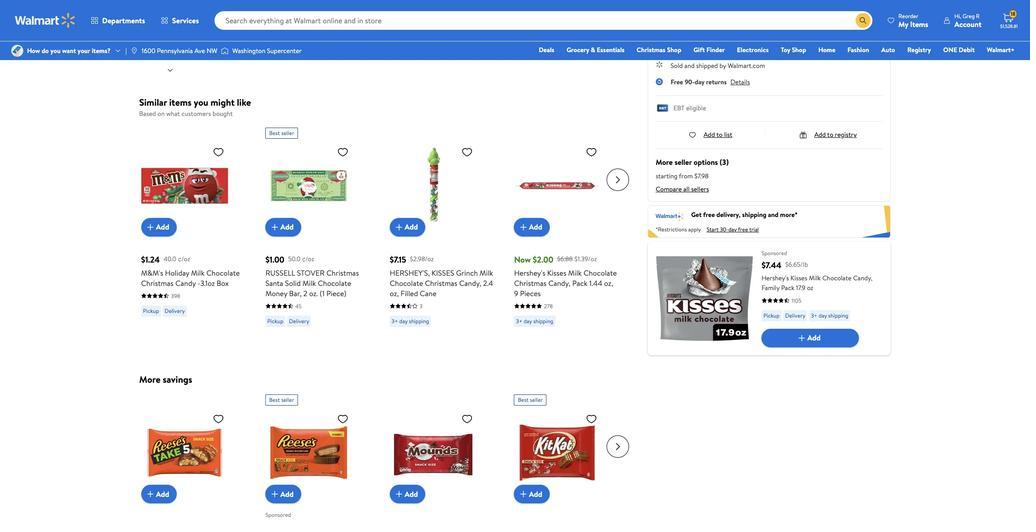 Task type: vqa. For each thing, say whether or not it's contained in the screenshot.
oz)
no



Task type: locate. For each thing, give the bounding box(es) containing it.
¢/oz inside $1.24 40.0 ¢/oz m&m's holiday milk chocolate christmas candy -3.1oz box
[[178, 255, 190, 264]]

2 horizontal spatial pickup
[[764, 312, 780, 320]]

1 shop from the left
[[667, 45, 682, 55]]

registry
[[908, 45, 931, 55]]

1 horizontal spatial sponsored
[[762, 249, 788, 257]]

pack
[[573, 278, 588, 289], [781, 283, 795, 293]]

¢/oz right 40.0
[[178, 255, 190, 264]]

1 horizontal spatial hershey's
[[762, 274, 789, 283]]

nw
[[756, 33, 767, 42], [207, 46, 218, 55]]

2 ¢/oz from the left
[[302, 255, 314, 264]]

piece)
[[327, 289, 347, 299]]

russell stover christmas santa solid milk chocolate money bar, 2 oz. (1 piece) image
[[266, 143, 352, 229]]

day down pieces
[[524, 317, 532, 325]]

add to registry
[[815, 130, 857, 139]]

shipping inside banner
[[742, 210, 767, 220]]

pickup down money at the bottom of page
[[267, 317, 283, 325]]

1 horizontal spatial kisses
[[791, 274, 808, 283]]

¢/oz inside the $1.00 50.0 ¢/oz russell stover christmas santa solid milk chocolate money bar, 2 oz. (1 piece)
[[302, 255, 314, 264]]

delivery to 1600 pennsylvania ave nw
[[656, 33, 767, 42]]

1 horizontal spatial to
[[717, 130, 723, 139]]

0 horizontal spatial oz,
[[390, 289, 399, 299]]

milk for $7.44
[[809, 274, 821, 283]]

milk right grinch
[[480, 268, 493, 278]]

0 vertical spatial you
[[50, 46, 61, 55]]

kisses inside now $2.00 $6.88 $1.39/oz hershey's kisses milk chocolate christmas candy, pack 1.44 oz, 9 pieces
[[547, 268, 567, 278]]

shop up "sold"
[[667, 45, 682, 55]]

finder
[[707, 45, 725, 55]]

you right do
[[50, 46, 61, 55]]

1 ¢/oz from the left
[[178, 255, 190, 264]]

greg
[[963, 12, 975, 20]]

to for list
[[717, 130, 723, 139]]

add to cart image
[[145, 222, 156, 233], [394, 222, 405, 233], [145, 489, 156, 501]]

hershey's inside now $2.00 $6.88 $1.39/oz hershey's kisses milk chocolate christmas candy, pack 1.44 oz, 9 pieces
[[514, 268, 546, 278]]

0 horizontal spatial pennsylvania
[[157, 46, 193, 55]]

1 horizontal spatial 3+
[[516, 317, 523, 325]]

candy, inside '$7.15 $2.98/oz hershey's, kisses grinch milk chocolate christmas candy, 2.4 oz, filled cane'
[[459, 278, 482, 289]]

0 vertical spatial nw
[[756, 33, 767, 42]]

sponsored $7.44 $6.65/lb hershey's kisses milk chocolate candy, family pack 17.9 oz
[[762, 249, 873, 293]]

milk for $2.98/oz
[[480, 268, 493, 278]]

now
[[514, 254, 531, 266]]

product group containing $1.24
[[141, 124, 245, 346]]

to down arrives tomorrow button
[[681, 33, 687, 42]]

milk inside the $1.00 50.0 ¢/oz russell stover christmas santa solid milk chocolate money bar, 2 oz. (1 piece)
[[303, 278, 316, 289]]

pieces
[[520, 289, 541, 299]]

seller for russell stover christmas santa solid milk chocolate money bar, 2 oz. (1 piece) image
[[281, 129, 294, 137]]

 image for washington supercenter
[[221, 46, 229, 56]]

chocolate inside $1.24 40.0 ¢/oz m&m's holiday milk chocolate christmas candy -3.1oz box
[[206, 268, 240, 278]]

add to cart image for add button for russell stover christmas santa solid milk chocolate money bar, 2 oz. (1 piece) image
[[269, 222, 280, 233]]

bought
[[213, 109, 233, 118]]

2 shop from the left
[[792, 45, 807, 55]]

1600 right |
[[142, 46, 155, 55]]

3.1oz
[[200, 278, 215, 289]]

 image right |
[[131, 47, 138, 55]]

1 vertical spatial and
[[768, 210, 779, 220]]

0 horizontal spatial shop
[[667, 45, 682, 55]]

1.44
[[590, 278, 603, 289]]

more inside more seller options (3) starting from $7.98 compare all sellers
[[656, 157, 673, 167]]

pickup down m&m's
[[143, 307, 159, 315]]

milk inside $1.24 40.0 ¢/oz m&m's holiday milk chocolate christmas candy -3.1oz box
[[191, 268, 205, 278]]

$2.00
[[533, 254, 554, 266]]

reese's take 5 pretzel, peanut and chocolate snack size candy, bag 11.25 oz image
[[141, 410, 228, 497]]

hershey's kisses grinch solid milk chocolate christmas candy, gift box 1.45 oz - image 5 of 8 image
[[144, 4, 198, 58]]

1 horizontal spatial pack
[[781, 283, 795, 293]]

1 vertical spatial pennsylvania
[[157, 46, 193, 55]]

seller for kit kat® milk chocolate wafer snack size candy, bag 10.78 oz image
[[530, 397, 543, 404]]

gift
[[694, 45, 705, 55]]

1 horizontal spatial candy,
[[549, 278, 571, 289]]

|
[[125, 46, 127, 55]]

more*
[[780, 210, 798, 220]]

chocolate
[[206, 268, 240, 278], [584, 268, 617, 278], [823, 274, 852, 283], [318, 278, 351, 289], [390, 278, 423, 289]]

oz, left filled
[[390, 289, 399, 299]]

shop right toy
[[792, 45, 807, 55]]

$7.15 $2.98/oz hershey's, kisses grinch milk chocolate christmas candy, 2.4 oz, filled cane
[[390, 254, 493, 299]]

ebt eligible
[[674, 104, 706, 113]]

0 horizontal spatial hershey's
[[514, 268, 546, 278]]

1 vertical spatial sponsored
[[266, 512, 291, 519]]

and left more*
[[768, 210, 779, 220]]

kisses
[[432, 268, 454, 278]]

add button
[[141, 218, 177, 237], [266, 218, 301, 237], [390, 218, 426, 237], [514, 218, 550, 237], [762, 329, 859, 348], [141, 486, 177, 504], [266, 486, 301, 504], [390, 486, 426, 504], [514, 486, 550, 504]]

pickup
[[143, 307, 159, 315], [764, 312, 780, 320], [267, 317, 283, 325]]

pickup inside $7.44 group
[[764, 312, 780, 320]]

kisses up 17.9
[[791, 274, 808, 283]]

mounds dark chocolate and coconut snack size candy, bag 11.3 oz image
[[390, 410, 477, 497]]

1 horizontal spatial pennsylvania
[[706, 33, 743, 42]]

supercenter
[[267, 46, 302, 55]]

Walmart Site-Wide search field
[[214, 11, 873, 30]]

2 horizontal spatial candy,
[[853, 274, 873, 283]]

money
[[266, 289, 287, 299]]

add to cart image for add button inside the $7.44 group
[[796, 333, 808, 344]]

 image
[[221, 46, 229, 56], [131, 47, 138, 55]]

pack left 1.44
[[573, 278, 588, 289]]

nw left washington in the left of the page
[[207, 46, 218, 55]]

0 horizontal spatial to
[[681, 33, 687, 42]]

add button for russell stover christmas santa solid milk chocolate money bar, 2 oz. (1 piece) image
[[266, 218, 301, 237]]

hi, greg r account
[[955, 12, 982, 29]]

3+ day shipping down 278
[[516, 317, 554, 325]]

$7.15
[[390, 254, 406, 266]]

toy shop link
[[777, 45, 811, 55]]

pennsylvania up next image
[[157, 46, 193, 55]]

*restrictions
[[656, 226, 687, 234]]

1 horizontal spatial and
[[768, 210, 779, 220]]

shipping inside $7.44 group
[[829, 312, 849, 320]]

christmas inside the $1.00 50.0 ¢/oz russell stover christmas santa solid milk chocolate money bar, 2 oz. (1 piece)
[[327, 268, 359, 278]]

candy, inside sponsored $7.44 $6.65/lb hershey's kisses milk chocolate candy, family pack 17.9 oz
[[853, 274, 873, 283]]

day down filled
[[399, 317, 408, 325]]

chocolate inside '$7.15 $2.98/oz hershey's, kisses grinch milk chocolate christmas candy, 2.4 oz, filled cane'
[[390, 278, 423, 289]]

delivery
[[656, 33, 679, 42], [165, 307, 185, 315], [785, 312, 806, 320], [289, 317, 309, 325]]

next image image
[[167, 67, 174, 74]]

christmas inside $1.24 40.0 ¢/oz m&m's holiday milk chocolate christmas candy -3.1oz box
[[141, 278, 174, 289]]

to for registry
[[828, 130, 834, 139]]

milk inside now $2.00 $6.88 $1.39/oz hershey's kisses milk chocolate christmas candy, pack 1.44 oz, 9 pieces
[[568, 268, 582, 278]]

apply
[[689, 226, 701, 234]]

¢/oz right 50.0
[[302, 255, 314, 264]]

 image
[[11, 45, 23, 57]]

ave down the services
[[194, 46, 205, 55]]

1 horizontal spatial  image
[[221, 46, 229, 56]]

your
[[78, 46, 90, 55]]

free left trial
[[738, 226, 748, 234]]

and
[[685, 61, 695, 70], [768, 210, 779, 220]]

1 horizontal spatial you
[[194, 96, 208, 109]]

1600 up gift
[[691, 33, 705, 42]]

seller for reese's milk chocolate snack size peanut butter cups candy, jumbo bag 19.5 oz image
[[281, 397, 294, 404]]

best seller for russell stover christmas santa solid milk chocolate money bar, 2 oz. (1 piece) image
[[269, 129, 294, 137]]

0 horizontal spatial pickup
[[143, 307, 159, 315]]

0 vertical spatial free
[[704, 210, 715, 220]]

hershey's up family
[[762, 274, 789, 283]]

1 horizontal spatial free
[[738, 226, 748, 234]]

milk down $6.88
[[568, 268, 582, 278]]

1 horizontal spatial ave
[[744, 33, 755, 42]]

ave
[[744, 33, 755, 42], [194, 46, 205, 55]]

arrives tomorrow
[[671, 5, 714, 13]]

product group
[[141, 124, 245, 346], [266, 124, 369, 346], [390, 124, 494, 346], [514, 124, 618, 346], [266, 391, 369, 523], [514, 391, 618, 523]]

day down sponsored $7.44 $6.65/lb hershey's kisses milk chocolate candy, family pack 17.9 oz
[[819, 312, 827, 320]]

0 vertical spatial sponsored
[[762, 249, 788, 257]]

day inside get free delivery, shipping and more* banner
[[729, 226, 737, 234]]

shipping
[[742, 210, 767, 220], [829, 312, 849, 320], [409, 317, 429, 325], [534, 317, 554, 325]]

oz, right 1.44
[[604, 278, 613, 289]]

add for hershey's, kisses grinch milk chocolate christmas candy, 2.4 oz, filled cane image
[[405, 222, 418, 232]]

chocolate for $7.44
[[823, 274, 852, 283]]

to left list
[[717, 130, 723, 139]]

m&m's
[[141, 268, 163, 278]]

product group containing $1.00
[[266, 124, 369, 346]]

0 horizontal spatial  image
[[131, 47, 138, 55]]

add inside $7.44 group
[[808, 333, 821, 344]]

add to cart image for add button associated with kit kat® milk chocolate wafer snack size candy, bag 10.78 oz image
[[518, 489, 529, 501]]

pack left 17.9
[[781, 283, 795, 293]]

0 horizontal spatial nw
[[207, 46, 218, 55]]

fashion
[[848, 45, 870, 55]]

sponsored inside sponsored $7.44 $6.65/lb hershey's kisses milk chocolate candy, family pack 17.9 oz
[[762, 249, 788, 257]]

1 horizontal spatial pickup
[[267, 317, 283, 325]]

christmas
[[637, 45, 666, 55], [327, 268, 359, 278], [141, 278, 174, 289], [425, 278, 458, 289], [514, 278, 547, 289]]

kisses inside sponsored $7.44 $6.65/lb hershey's kisses milk chocolate candy, family pack 17.9 oz
[[791, 274, 808, 283]]

check nearby button
[[733, 0, 806, 28]]

2 horizontal spatial 3+
[[811, 312, 818, 320]]

sponsored for sponsored $7.44 $6.65/lb hershey's kisses milk chocolate candy, family pack 17.9 oz
[[762, 249, 788, 257]]

product group containing now $2.00
[[514, 124, 618, 346]]

add to favorites list, russell stover christmas santa solid milk chocolate money bar, 2 oz. (1 piece) image
[[337, 146, 349, 158]]

45
[[295, 303, 302, 310]]

hershey's down now
[[514, 268, 546, 278]]

chocolate for $2.98/oz
[[390, 278, 423, 289]]

$6.88
[[557, 255, 573, 264]]

0 horizontal spatial candy,
[[459, 278, 482, 289]]

to left registry
[[828, 130, 834, 139]]

1 horizontal spatial 1600
[[691, 33, 705, 42]]

delivery up christmas shop link
[[656, 33, 679, 42]]

add for reese's milk chocolate snack size peanut butter cups candy, jumbo bag 19.5 oz image
[[280, 490, 294, 500]]

2
[[304, 289, 308, 299]]

candy
[[175, 278, 196, 289]]

walmart plus image
[[656, 210, 684, 222]]

add button for reese's milk chocolate snack size peanut butter cups candy, jumbo bag 19.5 oz image
[[266, 486, 301, 504]]

398
[[171, 292, 180, 300]]

Search search field
[[214, 11, 873, 30]]

0 horizontal spatial 1600
[[142, 46, 155, 55]]

best seller inside product "group"
[[269, 129, 294, 137]]

1 horizontal spatial shop
[[792, 45, 807, 55]]

add to list
[[704, 130, 733, 139]]

oz, inside now $2.00 $6.88 $1.39/oz hershey's kisses milk chocolate christmas candy, pack 1.44 oz, 9 pieces
[[604, 278, 613, 289]]

add button for "m&m's holiday milk chocolate christmas candy -3.1oz box" "image"
[[141, 218, 177, 237]]

add to cart image inside $7.44 group
[[796, 333, 808, 344]]

santa
[[266, 278, 283, 289]]

nearby
[[770, 5, 786, 13]]

search icon image
[[860, 17, 867, 24]]

milk up oz
[[809, 274, 821, 283]]

add to cart image for add button related to mounds dark chocolate and coconut snack size candy, bag 11.3 oz image
[[394, 489, 405, 501]]

1 horizontal spatial more
[[656, 157, 673, 167]]

add to cart image
[[269, 222, 280, 233], [518, 222, 529, 233], [796, 333, 808, 344], [269, 489, 280, 501], [394, 489, 405, 501], [518, 489, 529, 501]]

add button for kit kat® milk chocolate wafer snack size candy, bag 10.78 oz image
[[514, 486, 550, 504]]

departments button
[[83, 9, 153, 32]]

russell
[[266, 268, 295, 278]]

walmart+
[[987, 45, 1015, 55]]

0 vertical spatial more
[[656, 157, 673, 167]]

best seller
[[269, 129, 294, 137], [269, 397, 294, 404], [518, 397, 543, 404]]

walmart+ link
[[983, 45, 1019, 55]]

shop for christmas shop
[[667, 45, 682, 55]]

3+
[[811, 312, 818, 320], [392, 317, 398, 325], [516, 317, 523, 325]]

eligible
[[686, 104, 706, 113]]

auto
[[882, 45, 896, 55]]

0 vertical spatial pennsylvania
[[706, 33, 743, 42]]

2.4
[[483, 278, 493, 289]]

kisses down $6.88
[[547, 268, 567, 278]]

1 vertical spatial you
[[194, 96, 208, 109]]

milk inside sponsored $7.44 $6.65/lb hershey's kisses milk chocolate candy, family pack 17.9 oz
[[809, 274, 821, 283]]

add button for hershey's, kisses grinch milk chocolate christmas candy, 2.4 oz, filled cane image
[[390, 218, 426, 237]]

1600
[[691, 33, 705, 42], [142, 46, 155, 55]]

you inside similar items you might like based on what customers bought
[[194, 96, 208, 109]]

arrives tomorrow button
[[656, 0, 729, 28]]

holiday
[[165, 268, 189, 278]]

1 vertical spatial 1600
[[142, 46, 155, 55]]

0 horizontal spatial you
[[50, 46, 61, 55]]

nw up electronics
[[756, 33, 767, 42]]

2 horizontal spatial 3+ day shipping
[[811, 312, 849, 320]]

add for russell stover christmas santa solid milk chocolate money bar, 2 oz. (1 piece) image
[[280, 222, 294, 232]]

1 horizontal spatial oz,
[[604, 278, 613, 289]]

oz, inside '$7.15 $2.98/oz hershey's, kisses grinch milk chocolate christmas candy, 2.4 oz, filled cane'
[[390, 289, 399, 299]]

best for reese's milk chocolate snack size peanut butter cups candy, jumbo bag 19.5 oz image
[[269, 397, 280, 404]]

free
[[671, 77, 683, 87]]

add to favorites list, kit kat® milk chocolate wafer snack size candy, bag 10.78 oz image
[[586, 414, 597, 425]]

pennsylvania up finder
[[706, 33, 743, 42]]

on
[[158, 109, 165, 118]]

0 horizontal spatial kisses
[[547, 268, 567, 278]]

you up customers
[[194, 96, 208, 109]]

1 horizontal spatial ¢/oz
[[302, 255, 314, 264]]

next slide for more savings list image
[[607, 436, 629, 459]]

3+ day shipping down oz
[[811, 312, 849, 320]]

0 horizontal spatial sponsored
[[266, 512, 291, 519]]

ave up electronics link
[[744, 33, 755, 42]]

1 vertical spatial more
[[139, 374, 161, 386]]

hershey's,
[[390, 268, 430, 278]]

best inside product "group"
[[269, 129, 280, 137]]

0 horizontal spatial more
[[139, 374, 161, 386]]

best for russell stover christmas santa solid milk chocolate money bar, 2 oz. (1 piece) image
[[269, 129, 280, 137]]

delivery down 1105
[[785, 312, 806, 320]]

$1.39/oz
[[575, 255, 597, 264]]

more left savings
[[139, 374, 161, 386]]

milk right the solid at the left bottom
[[303, 278, 316, 289]]

pickup down family
[[764, 312, 780, 320]]

gift finder link
[[690, 45, 729, 55]]

hershey's, kisses grinch milk chocolate christmas candy, 2.4 oz, filled cane image
[[390, 143, 477, 229]]

day down delivery, on the top
[[729, 226, 737, 234]]

seller inside more seller options (3) starting from $7.98 compare all sellers
[[675, 157, 692, 167]]

christmas inside '$7.15 $2.98/oz hershey's, kisses grinch milk chocolate christmas candy, 2.4 oz, filled cane'
[[425, 278, 458, 289]]

delivery down 45
[[289, 317, 309, 325]]

hershey's inside sponsored $7.44 $6.65/lb hershey's kisses milk chocolate candy, family pack 17.9 oz
[[762, 274, 789, 283]]

add for reese's take 5 pretzel, peanut and chocolate snack size candy, bag 11.25 oz image
[[156, 490, 169, 500]]

30-
[[720, 226, 729, 234]]

1 vertical spatial ave
[[194, 46, 205, 55]]

and right "sold"
[[685, 61, 695, 70]]

0 horizontal spatial and
[[685, 61, 695, 70]]

ebt image
[[656, 104, 670, 114]]

chocolate inside sponsored $7.44 $6.65/lb hershey's kisses milk chocolate candy, family pack 17.9 oz
[[823, 274, 852, 283]]

chocolate inside the $1.00 50.0 ¢/oz russell stover christmas santa solid milk chocolate money bar, 2 oz. (1 piece)
[[318, 278, 351, 289]]

0 horizontal spatial 3+ day shipping
[[392, 317, 429, 325]]

more up starting
[[656, 157, 673, 167]]

0 vertical spatial ave
[[744, 33, 755, 42]]

free right get
[[704, 210, 715, 220]]

christmas shop
[[637, 45, 682, 55]]

3+ day shipping down "3"
[[392, 317, 429, 325]]

0 horizontal spatial ¢/oz
[[178, 255, 190, 264]]

2 horizontal spatial to
[[828, 130, 834, 139]]

*restrictions apply
[[656, 226, 701, 234]]

reese's milk chocolate snack size peanut butter cups candy, jumbo bag 19.5 oz image
[[266, 410, 352, 497]]

clear search field text image
[[845, 17, 852, 24]]

0 horizontal spatial ave
[[194, 46, 205, 55]]

 image left washington in the left of the page
[[221, 46, 229, 56]]

milk inside '$7.15 $2.98/oz hershey's, kisses grinch milk chocolate christmas candy, 2.4 oz, filled cane'
[[480, 268, 493, 278]]

0 horizontal spatial pack
[[573, 278, 588, 289]]

milk right holiday
[[191, 268, 205, 278]]



Task type: describe. For each thing, give the bounding box(es) containing it.
(3)
[[720, 157, 729, 167]]

1 vertical spatial nw
[[207, 46, 218, 55]]

how
[[27, 46, 40, 55]]

how do you want your items?
[[27, 46, 111, 55]]

$7.44 group
[[648, 242, 891, 356]]

0 horizontal spatial free
[[704, 210, 715, 220]]

details
[[731, 77, 750, 87]]

next slide for similar items you might like list image
[[607, 169, 629, 191]]

delivery inside $7.44 group
[[785, 312, 806, 320]]

$1.00 50.0 ¢/oz russell stover christmas santa solid milk chocolate money bar, 2 oz. (1 piece)
[[266, 254, 359, 299]]

$1,528.81
[[1001, 23, 1018, 29]]

1 horizontal spatial 3+ day shipping
[[516, 317, 554, 325]]

pack inside now $2.00 $6.88 $1.39/oz hershey's kisses milk chocolate christmas candy, pack 1.44 oz, 9 pieces
[[573, 278, 588, 289]]

1600 pennsylvania ave nw
[[142, 46, 218, 55]]

¢/oz for $1.24
[[178, 255, 190, 264]]

r
[[976, 12, 980, 20]]

one
[[944, 45, 958, 55]]

available
[[842, 5, 862, 13]]

$7.44
[[762, 260, 782, 271]]

product group containing $7.15
[[390, 124, 494, 346]]

christmas shop link
[[633, 45, 686, 55]]

one debit
[[944, 45, 975, 55]]

gift finder
[[694, 45, 725, 55]]

home link
[[814, 45, 840, 55]]

check
[[753, 5, 768, 13]]

278
[[544, 303, 553, 310]]

add to cart image for $7.15
[[394, 222, 405, 233]]

grocery
[[567, 45, 589, 55]]

9
[[514, 289, 518, 299]]

3+ day shipping inside $7.44 group
[[811, 312, 849, 320]]

3+ inside $7.44 group
[[811, 312, 818, 320]]

1105
[[792, 297, 802, 305]]

add button inside $7.44 group
[[762, 329, 859, 348]]

day left 'returns'
[[695, 77, 705, 87]]

hershey's kisses milk chocolate candy, family pack 17.9 oz image
[[656, 249, 754, 348]]

sellers
[[691, 185, 709, 194]]

might
[[211, 96, 235, 109]]

add for mounds dark chocolate and coconut snack size candy, bag 11.3 oz image
[[405, 490, 418, 500]]

do
[[42, 46, 49, 55]]

bar,
[[289, 289, 302, 299]]

washington supercenter
[[232, 46, 302, 55]]

more seller options (3) starting from $7.98 compare all sellers
[[656, 157, 729, 194]]

tomorrow
[[690, 5, 714, 13]]

add to cart image for $1.24
[[145, 222, 156, 233]]

$1.00
[[266, 254, 285, 266]]

add to favorites list, reese's take 5 pretzel, peanut and chocolate snack size candy, bag 11.25 oz image
[[213, 414, 224, 425]]

40.0
[[164, 255, 176, 264]]

best for kit kat® milk chocolate wafer snack size candy, bag 10.78 oz image
[[518, 397, 529, 404]]

 image for 1600 pennsylvania ave nw
[[131, 47, 138, 55]]

toy shop
[[781, 45, 807, 55]]

you for want
[[50, 46, 61, 55]]

add for "m&m's holiday milk chocolate christmas candy -3.1oz box" "image"
[[156, 222, 169, 232]]

$1.24
[[141, 254, 160, 266]]

add to favorites list, hershey's kisses milk chocolate christmas candy, pack 1.44 oz, 9 pieces image
[[586, 146, 597, 158]]

items
[[169, 96, 192, 109]]

&
[[591, 45, 595, 55]]

walmart.com
[[728, 61, 765, 70]]

delivery down 398
[[165, 307, 185, 315]]

$1.24 40.0 ¢/oz m&m's holiday milk chocolate christmas candy -3.1oz box
[[141, 254, 240, 289]]

chocolate inside now $2.00 $6.88 $1.39/oz hershey's kisses milk chocolate christmas candy, pack 1.44 oz, 9 pieces
[[584, 268, 617, 278]]

ebt
[[674, 104, 685, 113]]

add to favorites list, hershey's, kisses grinch milk chocolate christmas candy, 2.4 oz, filled cane image
[[462, 146, 473, 158]]

list
[[724, 130, 733, 139]]

grocery & essentials
[[567, 45, 625, 55]]

christmas inside now $2.00 $6.88 $1.39/oz hershey's kisses milk chocolate christmas candy, pack 1.44 oz, 9 pieces
[[514, 278, 547, 289]]

add to cart image for add button corresponding to reese's milk chocolate snack size peanut butter cups candy, jumbo bag 19.5 oz image
[[269, 489, 280, 501]]

like
[[237, 96, 251, 109]]

milk for 40.0
[[191, 268, 205, 278]]

want
[[62, 46, 76, 55]]

add to cart image for add button corresponding to 'hershey's kisses milk chocolate christmas candy, pack 1.44 oz, 9 pieces' image
[[518, 222, 529, 233]]

0 horizontal spatial 3+
[[392, 317, 398, 325]]

registry link
[[903, 45, 936, 55]]

add to favorites list, m&m's holiday milk chocolate christmas candy -3.1oz box image
[[213, 146, 224, 158]]

account
[[955, 19, 982, 29]]

stover
[[297, 268, 325, 278]]

add to favorites list, reese's milk chocolate snack size peanut butter cups candy, jumbo bag 19.5 oz image
[[337, 414, 349, 425]]

items
[[911, 19, 929, 29]]

best seller for kit kat® milk chocolate wafer snack size candy, bag 10.78 oz image
[[518, 397, 543, 404]]

free 90-day returns details
[[671, 77, 750, 87]]

oz
[[807, 283, 814, 293]]

and inside banner
[[768, 210, 779, 220]]

not
[[831, 5, 840, 13]]

home
[[819, 45, 836, 55]]

start 30-day free trial
[[707, 226, 759, 234]]

0 vertical spatial 1600
[[691, 33, 705, 42]]

day inside $7.44 group
[[819, 312, 827, 320]]

you for might
[[194, 96, 208, 109]]

similar items you might like based on what customers bought
[[139, 96, 251, 118]]

add for kit kat® milk chocolate wafer snack size candy, bag 10.78 oz image
[[529, 490, 543, 500]]

add to favorites list, mounds dark chocolate and coconut snack size candy, bag 11.3 oz image
[[462, 414, 473, 425]]

oz.
[[309, 289, 318, 299]]

returns
[[706, 77, 727, 87]]

90-
[[685, 77, 695, 87]]

best seller for reese's milk chocolate snack size peanut butter cups candy, jumbo bag 19.5 oz image
[[269, 397, 294, 404]]

to for 1600
[[681, 33, 687, 42]]

items?
[[92, 46, 111, 55]]

¢/oz for $1.00
[[302, 255, 314, 264]]

get
[[691, 210, 702, 220]]

more for more savings
[[139, 374, 161, 386]]

get free delivery, shipping and more* banner
[[648, 206, 891, 238]]

washington
[[232, 46, 266, 55]]

deals link
[[535, 45, 559, 55]]

auto link
[[877, 45, 900, 55]]

grocery & essentials link
[[563, 45, 629, 55]]

services button
[[153, 9, 207, 32]]

add for 'hershey's kisses milk chocolate christmas candy, pack 1.44 oz, 9 pieces' image
[[529, 222, 543, 232]]

add button for 'hershey's kisses milk chocolate christmas candy, pack 1.44 oz, 9 pieces' image
[[514, 218, 550, 237]]

filled
[[401, 289, 418, 299]]

box
[[217, 278, 229, 289]]

17.9
[[796, 283, 806, 293]]

1 horizontal spatial nw
[[756, 33, 767, 42]]

my
[[899, 19, 909, 29]]

add button for mounds dark chocolate and coconut snack size candy, bag 11.3 oz image
[[390, 486, 426, 504]]

not available button
[[810, 0, 883, 28]]

pack inside sponsored $7.44 $6.65/lb hershey's kisses milk chocolate candy, family pack 17.9 oz
[[781, 283, 795, 293]]

sold and shipped by walmart.com
[[671, 61, 765, 70]]

by
[[720, 61, 726, 70]]

add button for reese's take 5 pretzel, peanut and chocolate snack size candy, bag 11.25 oz image
[[141, 486, 177, 504]]

all
[[684, 185, 690, 194]]

chocolate for 40.0
[[206, 268, 240, 278]]

electronics link
[[733, 45, 773, 55]]

hershey's kisses milk chocolate christmas candy, pack 1.44 oz, 9 pieces image
[[514, 143, 601, 229]]

sponsored for sponsored
[[266, 512, 291, 519]]

more for more seller options (3) starting from $7.98 compare all sellers
[[656, 157, 673, 167]]

0 vertical spatial and
[[685, 61, 695, 70]]

shop for toy shop
[[792, 45, 807, 55]]

solid
[[285, 278, 301, 289]]

arrives
[[671, 5, 688, 13]]

customers
[[182, 109, 211, 118]]

candy, inside now $2.00 $6.88 $1.39/oz hershey's kisses milk chocolate christmas candy, pack 1.44 oz, 9 pieces
[[549, 278, 571, 289]]

m&m's holiday milk chocolate christmas candy -3.1oz box image
[[141, 143, 228, 229]]

kit kat® milk chocolate wafer snack size candy, bag 10.78 oz image
[[514, 410, 601, 497]]

walmart image
[[15, 13, 76, 28]]

one debit link
[[939, 45, 979, 55]]

reorder
[[899, 12, 919, 20]]

1 vertical spatial free
[[738, 226, 748, 234]]

start
[[707, 226, 719, 234]]

get free delivery, shipping and more*
[[691, 210, 798, 220]]

debit
[[959, 45, 975, 55]]



